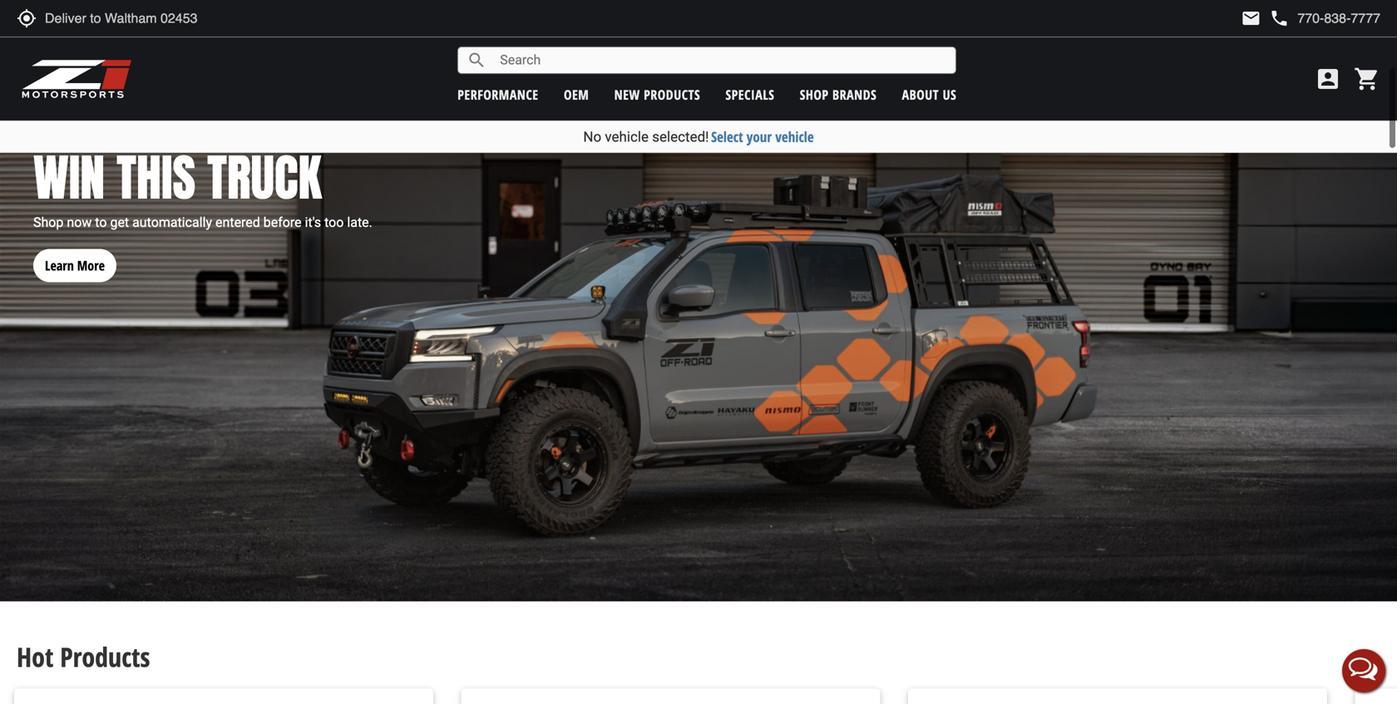 Task type: vqa. For each thing, say whether or not it's contained in the screenshot.
the topmost shop
yes



Task type: describe. For each thing, give the bounding box(es) containing it.
win this truck shop now to get automatically entered before it's too late.
[[33, 140, 372, 230]]

new products
[[614, 86, 700, 104]]

shopping_cart
[[1354, 66, 1380, 92]]

account_box link
[[1311, 66, 1346, 92]]

now
[[67, 215, 92, 230]]

hot products
[[17, 639, 150, 675]]

about us
[[902, 86, 957, 104]]

my_location
[[17, 8, 37, 28]]

mail phone
[[1241, 8, 1289, 28]]

specials
[[726, 86, 775, 104]]

phone
[[1269, 8, 1289, 28]]

win this truck shop now to get automatically entered before it's too late. image
[[0, 109, 1397, 602]]

'tis the season spread some cheer with our massive selection of z1 products image
[[0, 0, 1397, 81]]

specials link
[[726, 86, 775, 104]]

oem link
[[564, 86, 589, 104]]

learn
[[45, 256, 74, 274]]

mail
[[1241, 8, 1261, 28]]

products
[[644, 86, 700, 104]]

mail link
[[1241, 8, 1261, 28]]

about us link
[[902, 86, 957, 104]]

us
[[943, 86, 957, 104]]

selected!
[[652, 128, 709, 145]]

to
[[95, 215, 107, 230]]

more
[[77, 256, 105, 274]]

account_box
[[1315, 66, 1341, 92]]

shop brands
[[800, 86, 877, 104]]

get
[[110, 215, 129, 230]]

shopping_cart link
[[1350, 66, 1380, 92]]



Task type: locate. For each thing, give the bounding box(es) containing it.
shop left now
[[33, 215, 64, 230]]

vehicle
[[775, 127, 814, 146], [605, 128, 649, 145]]

no vehicle selected! select your vehicle
[[583, 127, 814, 146]]

z1 motorsports logo image
[[21, 58, 133, 100]]

entered
[[215, 215, 260, 230]]

shop
[[800, 86, 829, 104], [33, 215, 64, 230]]

truck
[[207, 140, 322, 215]]

select your vehicle link
[[711, 127, 814, 146]]

new
[[614, 86, 640, 104]]

new products link
[[614, 86, 700, 104]]

before
[[263, 215, 302, 230]]

1 horizontal spatial vehicle
[[775, 127, 814, 146]]

select
[[711, 127, 743, 146]]

brands
[[832, 86, 877, 104]]

search
[[467, 50, 487, 70]]

vehicle right no at top
[[605, 128, 649, 145]]

shop left brands
[[800, 86, 829, 104]]

vehicle inside no vehicle selected! select your vehicle
[[605, 128, 649, 145]]

no
[[583, 128, 601, 145]]

shop inside win this truck shop now to get automatically entered before it's too late.
[[33, 215, 64, 230]]

performance
[[458, 86, 539, 104]]

hot
[[17, 639, 53, 675]]

1 vertical spatial shop
[[33, 215, 64, 230]]

products
[[60, 639, 150, 675]]

shop brands link
[[800, 86, 877, 104]]

1 horizontal spatial shop
[[800, 86, 829, 104]]

0 horizontal spatial vehicle
[[605, 128, 649, 145]]

your
[[747, 127, 772, 146]]

this
[[117, 140, 196, 215]]

late.
[[347, 215, 372, 230]]

automatically
[[132, 215, 212, 230]]

performance link
[[458, 86, 539, 104]]

oem
[[564, 86, 589, 104]]

it's
[[305, 215, 321, 230]]

win
[[33, 140, 105, 215]]

vehicle right your
[[775, 127, 814, 146]]

Search search field
[[487, 47, 956, 73]]

learn more link
[[33, 232, 116, 282]]

too
[[324, 215, 344, 230]]

0 vertical spatial shop
[[800, 86, 829, 104]]

phone link
[[1269, 8, 1380, 28]]

learn more
[[45, 256, 105, 274]]

about
[[902, 86, 939, 104]]

0 horizontal spatial shop
[[33, 215, 64, 230]]



